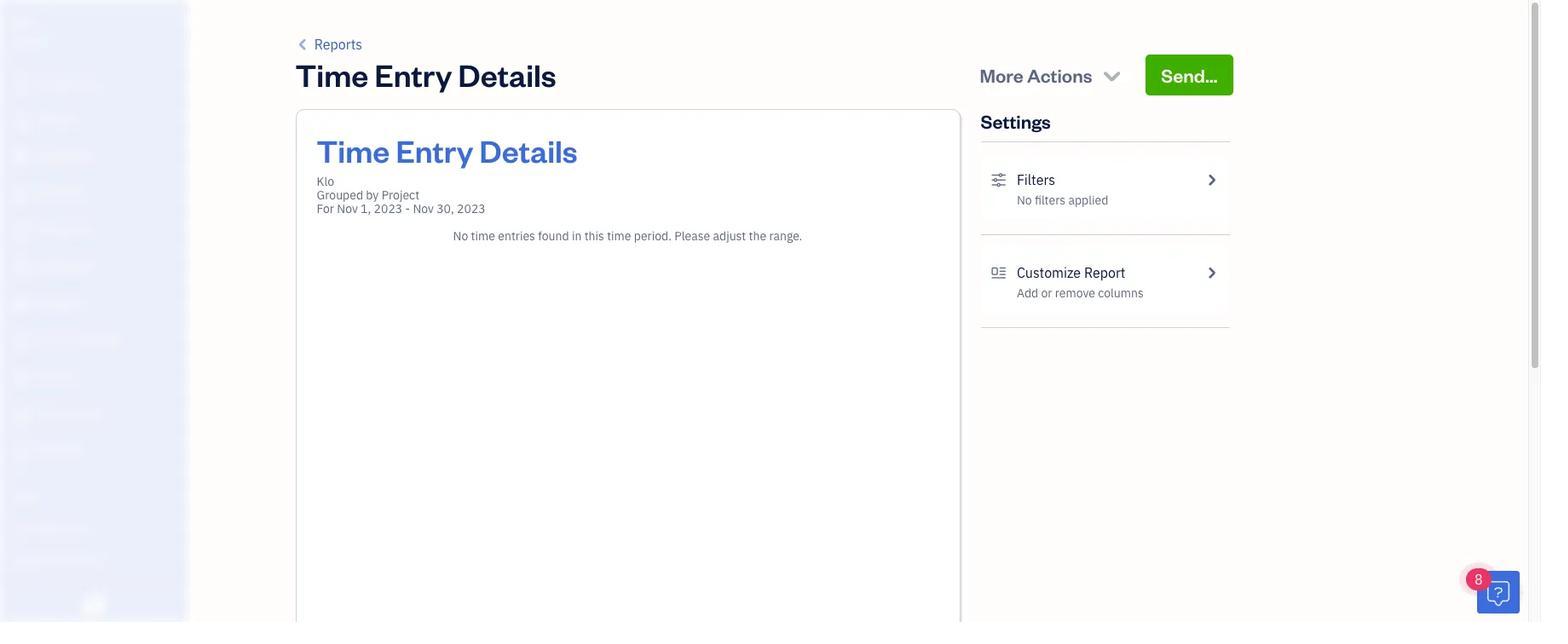 Task type: locate. For each thing, give the bounding box(es) containing it.
0 vertical spatial no
[[1017, 193, 1032, 208]]

chart image
[[11, 406, 32, 423]]

0 vertical spatial chevronright image
[[1204, 170, 1219, 190]]

8
[[1475, 571, 1483, 588]]

this
[[584, 228, 604, 244]]

0 horizontal spatial 2023
[[374, 201, 402, 216]]

1 vertical spatial entry
[[396, 130, 473, 170]]

0 horizontal spatial nov
[[337, 201, 358, 216]]

and
[[41, 553, 59, 567]]

1 horizontal spatial klo
[[317, 174, 334, 189]]

entry
[[375, 55, 452, 95], [396, 130, 473, 170]]

0 vertical spatial time
[[295, 55, 368, 95]]

time
[[295, 55, 368, 95], [317, 130, 390, 170]]

1,
[[361, 201, 371, 216]]

in
[[572, 228, 582, 244]]

items and services
[[13, 553, 103, 567]]

no for no time entries found in this time period. please adjust the range.
[[453, 228, 468, 244]]

klo owner
[[14, 15, 48, 48]]

team members link
[[4, 514, 182, 544]]

project image
[[11, 296, 32, 313]]

time up grouped
[[317, 130, 390, 170]]

for
[[317, 201, 334, 216]]

30,
[[437, 201, 454, 216]]

2023 left -
[[374, 201, 402, 216]]

freshbooks image
[[80, 595, 107, 615]]

or
[[1041, 286, 1052, 301]]

klo inside klo owner
[[14, 15, 32, 32]]

2023 right 30,
[[457, 201, 486, 216]]

1 horizontal spatial 2023
[[457, 201, 486, 216]]

no down 30,
[[453, 228, 468, 244]]

1 chevronright image from the top
[[1204, 170, 1219, 190]]

1 nov from the left
[[337, 201, 358, 216]]

klo up owner
[[14, 15, 32, 32]]

nov
[[337, 201, 358, 216], [413, 201, 434, 216]]

the
[[749, 228, 766, 244]]

1 vertical spatial chevronright image
[[1204, 263, 1219, 283]]

more
[[980, 63, 1023, 87]]

expense image
[[11, 259, 32, 276]]

settings image
[[991, 170, 1007, 190]]

range.
[[769, 228, 802, 244]]

services
[[61, 553, 103, 567]]

0 horizontal spatial klo
[[14, 15, 32, 32]]

1 2023 from the left
[[374, 201, 402, 216]]

owner
[[14, 34, 48, 48]]

actions
[[1027, 63, 1092, 87]]

more actions button
[[964, 55, 1139, 95]]

0 horizontal spatial time
[[471, 228, 495, 244]]

members
[[42, 522, 87, 535]]

time entry details
[[295, 55, 556, 95]]

time down reports
[[295, 55, 368, 95]]

payment image
[[11, 222, 32, 240]]

1 horizontal spatial nov
[[413, 201, 434, 216]]

0 horizontal spatial no
[[453, 228, 468, 244]]

details
[[458, 55, 556, 95], [479, 130, 578, 170]]

0 vertical spatial details
[[458, 55, 556, 95]]

found
[[538, 228, 569, 244]]

no
[[1017, 193, 1032, 208], [453, 228, 468, 244]]

please
[[674, 228, 710, 244]]

time
[[471, 228, 495, 244], [607, 228, 631, 244]]

columns
[[1098, 286, 1144, 301]]

more actions
[[980, 63, 1092, 87]]

nov left 1,
[[337, 201, 358, 216]]

by
[[366, 188, 379, 203]]

0 vertical spatial klo
[[14, 15, 32, 32]]

1 horizontal spatial time
[[607, 228, 631, 244]]

team members
[[13, 522, 87, 535]]

2 chevronright image from the top
[[1204, 263, 1219, 283]]

klo up for at top
[[317, 174, 334, 189]]

klo
[[14, 15, 32, 32], [317, 174, 334, 189]]

no down filters
[[1017, 193, 1032, 208]]

newsection image
[[991, 263, 1007, 283]]

no filters applied
[[1017, 193, 1108, 208]]

1 vertical spatial klo
[[317, 174, 334, 189]]

0 vertical spatial entry
[[375, 55, 452, 95]]

time left entries
[[471, 228, 495, 244]]

1 vertical spatial details
[[479, 130, 578, 170]]

reports
[[314, 36, 362, 53]]

8 button
[[1466, 569, 1520, 614]]

bank connections
[[13, 585, 100, 598]]

entry inside time entry details klo grouped by project for nov 1, 2023 - nov 30, 2023
[[396, 130, 473, 170]]

1 vertical spatial no
[[453, 228, 468, 244]]

items and services link
[[4, 545, 182, 575]]

1 horizontal spatial no
[[1017, 193, 1032, 208]]

2023
[[374, 201, 402, 216], [457, 201, 486, 216]]

apps
[[13, 490, 38, 504]]

klo inside time entry details klo grouped by project for nov 1, 2023 - nov 30, 2023
[[317, 174, 334, 189]]

send…
[[1161, 63, 1218, 87]]

time right "this"
[[607, 228, 631, 244]]

chevronright image
[[1204, 170, 1219, 190], [1204, 263, 1219, 283]]

filters
[[1017, 171, 1055, 188]]

time inside time entry details klo grouped by project for nov 1, 2023 - nov 30, 2023
[[317, 130, 390, 170]]

details inside time entry details klo grouped by project for nov 1, 2023 - nov 30, 2023
[[479, 130, 578, 170]]

apps link
[[4, 482, 182, 512]]

report image
[[11, 442, 32, 459]]

nov right -
[[413, 201, 434, 216]]

1 vertical spatial time
[[317, 130, 390, 170]]



Task type: describe. For each thing, give the bounding box(es) containing it.
time for time entry details klo grouped by project for nov 1, 2023 - nov 30, 2023
[[317, 130, 390, 170]]

chevronright image for customize report
[[1204, 263, 1219, 283]]

no time entries found in this time period. please adjust the range.
[[453, 228, 802, 244]]

entry for time entry details klo grouped by project for nov 1, 2023 - nov 30, 2023
[[396, 130, 473, 170]]

2 time from the left
[[607, 228, 631, 244]]

bank connections link
[[4, 577, 182, 607]]

period.
[[634, 228, 672, 244]]

details for time entry details klo grouped by project for nov 1, 2023 - nov 30, 2023
[[479, 130, 578, 170]]

bank
[[13, 585, 37, 598]]

filters
[[1035, 193, 1066, 208]]

customize
[[1017, 264, 1081, 281]]

no for no filters applied
[[1017, 193, 1032, 208]]

applied
[[1068, 193, 1108, 208]]

details for time entry details
[[458, 55, 556, 95]]

2 2023 from the left
[[457, 201, 486, 216]]

send… button
[[1146, 55, 1233, 95]]

1 time from the left
[[471, 228, 495, 244]]

time entry details klo grouped by project for nov 1, 2023 - nov 30, 2023
[[317, 130, 578, 216]]

main element
[[0, 0, 243, 622]]

money image
[[11, 369, 32, 386]]

items
[[13, 553, 39, 567]]

invoice image
[[11, 186, 32, 203]]

settings
[[981, 109, 1051, 133]]

2 nov from the left
[[413, 201, 434, 216]]

entries
[[498, 228, 535, 244]]

add or remove columns
[[1017, 286, 1144, 301]]

chevrondown image
[[1100, 63, 1124, 87]]

resource center badge image
[[1477, 571, 1520, 614]]

timer image
[[11, 332, 32, 349]]

chevronright image for filters
[[1204, 170, 1219, 190]]

client image
[[11, 113, 32, 130]]

time for time entry details
[[295, 55, 368, 95]]

customize report
[[1017, 264, 1125, 281]]

remove
[[1055, 286, 1095, 301]]

add
[[1017, 286, 1038, 301]]

project
[[382, 188, 419, 203]]

estimate image
[[11, 149, 32, 166]]

team
[[13, 522, 40, 535]]

adjust
[[713, 228, 746, 244]]

report
[[1084, 264, 1125, 281]]

connections
[[39, 585, 100, 598]]

grouped
[[317, 188, 363, 203]]

-
[[405, 201, 410, 216]]

entry for time entry details
[[375, 55, 452, 95]]

reports button
[[295, 34, 362, 55]]

dashboard image
[[11, 76, 32, 93]]

chevronleft image
[[295, 34, 311, 55]]



Task type: vqa. For each thing, say whether or not it's contained in the screenshot.
Klo to the right
yes



